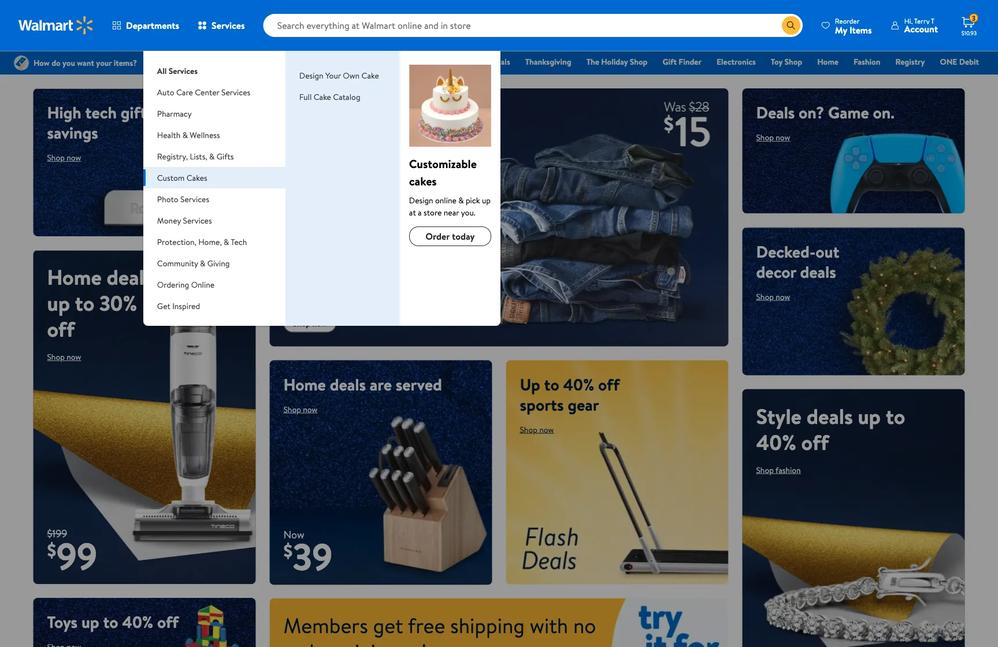 Task type: locate. For each thing, give the bounding box(es) containing it.
1 vertical spatial design
[[409, 195, 434, 206]]

shop fashion link
[[757, 465, 801, 476]]

1 horizontal spatial $
[[284, 538, 293, 564]]

services button
[[189, 12, 254, 39]]

up inside "home deals up to 30% off"
[[47, 289, 70, 318]]

shop now for high tech gifts, huge savings
[[47, 152, 81, 163]]

deals
[[801, 261, 837, 283], [107, 263, 153, 292], [330, 373, 366, 396], [807, 402, 854, 431]]

up inside customizable cakes design online & pick up at a store near you.
[[482, 195, 491, 206]]

own
[[343, 70, 360, 81]]

0 vertical spatial home
[[818, 56, 839, 67]]

health & wellness button
[[143, 124, 286, 146]]

order
[[284, 637, 333, 648]]

out
[[816, 240, 840, 263]]

design left 'your'
[[300, 70, 324, 81]]

now for high tech gifts, huge savings
[[67, 152, 81, 163]]

deals right decor
[[801, 261, 837, 283]]

2 vertical spatial home
[[284, 373, 326, 396]]

members get free shipping with no order minimum!
[[284, 611, 597, 648]]

deals for home deals are served
[[330, 373, 366, 396]]

shop now
[[757, 132, 791, 143], [47, 152, 81, 163], [757, 291, 791, 303], [293, 318, 327, 329], [47, 352, 81, 363], [284, 404, 318, 415], [520, 424, 554, 436]]

sports
[[520, 394, 564, 416]]

0 horizontal spatial cake
[[314, 91, 331, 102]]

off inside "home deals up to 30% off"
[[47, 315, 75, 344]]

thanksgiving
[[526, 56, 572, 67]]

0 horizontal spatial 40%
[[122, 611, 153, 634]]

decor
[[757, 261, 797, 283]]

auto care center services button
[[143, 82, 286, 103]]

pick
[[466, 195, 480, 206]]

services up protection, home, & tech on the top of the page
[[183, 215, 212, 226]]

shop now link for decked-out decor deals
[[757, 291, 791, 303]]

& left gifts
[[209, 151, 215, 162]]

home for 99
[[47, 263, 102, 292]]

fashion link
[[849, 56, 886, 68]]

deals left on?
[[757, 101, 795, 124]]

t
[[932, 16, 935, 26]]

services down cakes
[[180, 193, 209, 205]]

protection, home, & tech
[[157, 236, 247, 248]]

fashion
[[776, 465, 801, 476]]

deals left are
[[330, 373, 366, 396]]

shop now for home deals are served
[[284, 404, 318, 415]]

shipping
[[451, 611, 525, 640]]

$ for 99
[[47, 537, 56, 563]]

40% inside style deals up to 40% off
[[757, 428, 797, 457]]

grocery
[[439, 56, 467, 67]]

services right center at the top left
[[222, 86, 251, 98]]

order today
[[426, 230, 475, 243]]

now dollar 39 null group
[[270, 528, 333, 586]]

get
[[157, 300, 170, 312]]

registry
[[896, 56, 926, 67]]

$ inside now $ 39
[[284, 538, 293, 564]]

cake down black
[[362, 70, 379, 81]]

walmart image
[[19, 16, 94, 35]]

0 vertical spatial cake
[[362, 70, 379, 81]]

pharmacy
[[157, 108, 192, 119]]

the
[[587, 56, 600, 67]]

0 vertical spatial 40%
[[564, 373, 595, 396]]

home
[[818, 56, 839, 67], [47, 263, 102, 292], [284, 373, 326, 396]]

shop now link for deals on? game on.
[[757, 132, 791, 143]]

registry,
[[157, 151, 188, 162]]

catalog
[[333, 91, 361, 102]]

1 horizontal spatial design
[[409, 195, 434, 206]]

0 horizontal spatial deals
[[404, 56, 424, 67]]

online
[[436, 195, 457, 206]]

0 vertical spatial deals
[[404, 56, 424, 67]]

off
[[47, 315, 75, 344], [599, 373, 620, 396], [802, 428, 830, 457], [157, 611, 179, 634]]

served
[[396, 373, 442, 396]]

all services link
[[143, 51, 286, 82]]

black
[[360, 56, 379, 67]]

2 horizontal spatial 40%
[[757, 428, 797, 457]]

3
[[973, 13, 976, 23]]

black friday deals
[[360, 56, 424, 67]]

now for save big!
[[313, 318, 327, 329]]

debit
[[960, 56, 980, 67]]

one debit link
[[935, 56, 985, 68]]

to inside up to 40% off sports gear
[[545, 373, 560, 396]]

huge
[[162, 101, 197, 124]]

now
[[284, 528, 305, 542]]

1 vertical spatial deals
[[757, 101, 795, 124]]

get
[[373, 611, 404, 640]]

deals right "style"
[[807, 402, 854, 431]]

high tech gifts, huge savings
[[47, 101, 197, 144]]

1 horizontal spatial 40%
[[564, 373, 595, 396]]

photo services button
[[143, 189, 286, 210]]

now for home deals up to 30% off
[[67, 352, 81, 363]]

now for home deals are served
[[303, 404, 318, 415]]

1 vertical spatial 40%
[[757, 428, 797, 457]]

& left pick
[[459, 195, 464, 206]]

services right all
[[169, 65, 198, 76]]

shop now link for save big!
[[284, 314, 337, 333]]

40%
[[564, 373, 595, 396], [757, 428, 797, 457], [122, 611, 153, 634]]

my
[[836, 23, 848, 36]]

money services button
[[143, 210, 286, 231]]

40% inside up to 40% off sports gear
[[564, 373, 595, 396]]

design up a
[[409, 195, 434, 206]]

39
[[293, 531, 333, 583]]

departments button
[[103, 12, 189, 39]]

account
[[905, 23, 939, 35]]

home for 39
[[284, 373, 326, 396]]

shop for up to 40% off sports gear
[[520, 424, 538, 436]]

protection,
[[157, 236, 197, 248]]

center
[[195, 86, 220, 98]]

one debit walmart+
[[941, 56, 980, 84]]

toy shop
[[771, 56, 803, 67]]

shop now link
[[757, 132, 791, 143], [47, 152, 81, 163], [757, 291, 791, 303], [284, 314, 337, 333], [47, 352, 81, 363], [284, 404, 318, 415], [520, 424, 554, 436]]

design your own cake link
[[300, 70, 379, 81]]

ordering online button
[[143, 274, 286, 296]]

0 horizontal spatial $
[[47, 537, 56, 563]]

shop for high tech gifts, huge savings
[[47, 152, 65, 163]]

up
[[520, 373, 541, 396]]

registry, lists, & gifts
[[157, 151, 234, 162]]

money services
[[157, 215, 212, 226]]

shop now for save big!
[[293, 318, 327, 329]]

1 vertical spatial home
[[47, 263, 102, 292]]

protection, home, & tech button
[[143, 231, 286, 253]]

0 horizontal spatial home
[[47, 263, 102, 292]]

toys
[[47, 611, 78, 634]]

deals left ordering
[[107, 263, 153, 292]]

up inside style deals up to 40% off
[[859, 402, 881, 431]]

wellness
[[190, 129, 220, 141]]

off inside style deals up to 40% off
[[802, 428, 830, 457]]

now
[[776, 132, 791, 143], [67, 152, 81, 163], [776, 291, 791, 303], [313, 318, 327, 329], [67, 352, 81, 363], [303, 404, 318, 415], [540, 424, 554, 436]]

to
[[75, 289, 94, 318], [545, 373, 560, 396], [886, 402, 906, 431], [103, 611, 118, 634]]

deals inside style deals up to 40% off
[[807, 402, 854, 431]]

& right the health
[[183, 129, 188, 141]]

cake right full
[[314, 91, 331, 102]]

deals for style deals up to 40% off
[[807, 402, 854, 431]]

& left the tech
[[224, 236, 229, 248]]

0 vertical spatial design
[[300, 70, 324, 81]]

services
[[212, 19, 245, 32], [169, 65, 198, 76], [222, 86, 251, 98], [180, 193, 209, 205], [183, 215, 212, 226]]

1 horizontal spatial home
[[284, 373, 326, 396]]

shop
[[630, 56, 648, 67], [785, 56, 803, 67], [757, 132, 774, 143], [47, 152, 65, 163], [757, 291, 774, 303], [293, 318, 311, 329], [47, 352, 65, 363], [284, 404, 301, 415], [520, 424, 538, 436], [757, 465, 774, 476]]

tech
[[85, 101, 117, 124]]

game
[[829, 101, 870, 124]]

$ inside $199 $ 99
[[47, 537, 56, 563]]

deals inside "home deals up to 30% off"
[[107, 263, 153, 292]]

home inside "home deals up to 30% off"
[[47, 263, 102, 292]]

2 horizontal spatial home
[[818, 56, 839, 67]]

services up all services link
[[212, 19, 245, 32]]

shop for style deals up to 40% off
[[757, 465, 774, 476]]

deals right friday
[[404, 56, 424, 67]]

shop now for decked-out decor deals
[[757, 291, 791, 303]]

2 vertical spatial 40%
[[122, 611, 153, 634]]

cake
[[362, 70, 379, 81], [314, 91, 331, 102]]

up to 40% off sports gear
[[520, 373, 620, 416]]



Task type: describe. For each thing, give the bounding box(es) containing it.
design inside customizable cakes design online & pick up at a store near you.
[[409, 195, 434, 206]]

Walmart Site-Wide search field
[[264, 14, 803, 37]]

you.
[[461, 207, 476, 218]]

1 horizontal spatial deals
[[757, 101, 795, 124]]

savings
[[47, 121, 98, 144]]

now for deals on? game on.
[[776, 132, 791, 143]]

shop for home deals up to 30% off
[[47, 352, 65, 363]]

toy shop link
[[766, 56, 808, 68]]

free
[[408, 611, 446, 640]]

to inside "home deals up to 30% off"
[[75, 289, 94, 318]]

health & wellness
[[157, 129, 220, 141]]

are
[[370, 373, 392, 396]]

at
[[409, 207, 416, 218]]

cakes
[[187, 172, 207, 183]]

shop now for deals on? game on.
[[757, 132, 791, 143]]

gift
[[663, 56, 677, 67]]

customizable
[[409, 156, 477, 172]]

gifts
[[217, 151, 234, 162]]

$10.93
[[962, 29, 978, 37]]

one
[[941, 56, 958, 67]]

full cake catalog link
[[300, 91, 361, 102]]

services for money services
[[183, 215, 212, 226]]

& right grocery
[[469, 56, 474, 67]]

hi,
[[905, 16, 913, 26]]

to inside style deals up to 40% off
[[886, 402, 906, 431]]

$199 $ 99
[[47, 527, 97, 582]]

shop now link for home deals are served
[[284, 404, 318, 415]]

community & giving button
[[143, 253, 286, 274]]

finder
[[679, 56, 702, 67]]

search icon image
[[787, 21, 796, 30]]

no
[[574, 611, 597, 640]]

members
[[284, 611, 368, 640]]

shop inside "link"
[[630, 56, 648, 67]]

deals for home deals up to 30% off
[[107, 263, 153, 292]]

reorder my items
[[836, 16, 873, 36]]

off inside up to 40% off sports gear
[[599, 373, 620, 396]]

cakes
[[409, 173, 437, 189]]

photo services
[[157, 193, 209, 205]]

shop for home deals are served
[[284, 404, 301, 415]]

deals inside decked-out decor deals
[[801, 261, 837, 283]]

get inspired
[[157, 300, 200, 312]]

1 vertical spatial cake
[[314, 91, 331, 102]]

shop for deals on? game on.
[[757, 132, 774, 143]]

home inside the home link
[[818, 56, 839, 67]]

1 horizontal spatial cake
[[362, 70, 379, 81]]

30%
[[99, 289, 137, 318]]

home link
[[813, 56, 844, 68]]

now for decked-out decor deals
[[776, 291, 791, 303]]

lists,
[[190, 151, 207, 162]]

0 horizontal spatial design
[[300, 70, 324, 81]]

walmart+
[[945, 72, 980, 84]]

thanksgiving link
[[520, 56, 577, 68]]

walmart+ link
[[940, 72, 985, 84]]

custom
[[157, 172, 185, 183]]

gift finder link
[[658, 56, 707, 68]]

photo
[[157, 193, 178, 205]]

hi, terry t account
[[905, 16, 939, 35]]

Search search field
[[264, 14, 803, 37]]

shop now for home deals up to 30% off
[[47, 352, 81, 363]]

high
[[47, 101, 81, 124]]

grocery & essentials
[[439, 56, 511, 67]]

was dollar $199, now dollar 99 group
[[33, 527, 97, 585]]

custom cakes image
[[409, 65, 492, 147]]

shop now for up to 40% off sports gear
[[520, 424, 554, 436]]

save big!
[[284, 252, 426, 303]]

services for all services
[[169, 65, 198, 76]]

tech
[[231, 236, 247, 248]]

save
[[284, 252, 358, 303]]

shop now link for home deals up to 30% off
[[47, 352, 81, 363]]

style deals up to 40% off
[[757, 402, 906, 457]]

auto
[[157, 86, 174, 98]]

terry
[[915, 16, 930, 26]]

$ for 39
[[284, 538, 293, 564]]

black friday deals link
[[354, 56, 429, 68]]

shop for decked-out decor deals
[[757, 291, 774, 303]]

a
[[418, 207, 422, 218]]

shop for save big!
[[293, 318, 311, 329]]

shop now link for up to 40% off sports gear
[[520, 424, 554, 436]]

toy
[[771, 56, 783, 67]]

minimum!
[[338, 637, 427, 648]]

home,
[[199, 236, 222, 248]]

online
[[191, 279, 215, 290]]

health
[[157, 129, 181, 141]]

customizable cakes design online & pick up at a store near you.
[[409, 156, 491, 218]]

fashion
[[854, 56, 881, 67]]

ordering online
[[157, 279, 215, 290]]

on?
[[799, 101, 825, 124]]

custom cakes button
[[143, 167, 286, 189]]

gear
[[568, 394, 600, 416]]

shop now link for high tech gifts, huge savings
[[47, 152, 81, 163]]

style
[[757, 402, 802, 431]]

now for up to 40% off sports gear
[[540, 424, 554, 436]]

auto care center services
[[157, 86, 251, 98]]

money
[[157, 215, 181, 226]]

grocery & essentials link
[[433, 56, 516, 68]]

big!
[[366, 252, 426, 303]]

electronics link
[[712, 56, 762, 68]]

full cake catalog
[[300, 91, 361, 102]]

custom cakes
[[157, 172, 207, 183]]

services for photo services
[[180, 193, 209, 205]]

& inside customizable cakes design online & pick up at a store near you.
[[459, 195, 464, 206]]

gifts,
[[121, 101, 158, 124]]

shop fashion
[[757, 465, 801, 476]]

toys up to 40% off
[[47, 611, 179, 634]]

friday
[[381, 56, 402, 67]]

& left giving
[[200, 258, 206, 269]]

giving
[[207, 258, 230, 269]]

near
[[444, 207, 459, 218]]

electronics
[[717, 56, 756, 67]]

pharmacy button
[[143, 103, 286, 124]]

all services
[[157, 65, 198, 76]]

decked-out decor deals
[[757, 240, 840, 283]]



Task type: vqa. For each thing, say whether or not it's contained in the screenshot.
Shop now for Decked-out decor deals
yes



